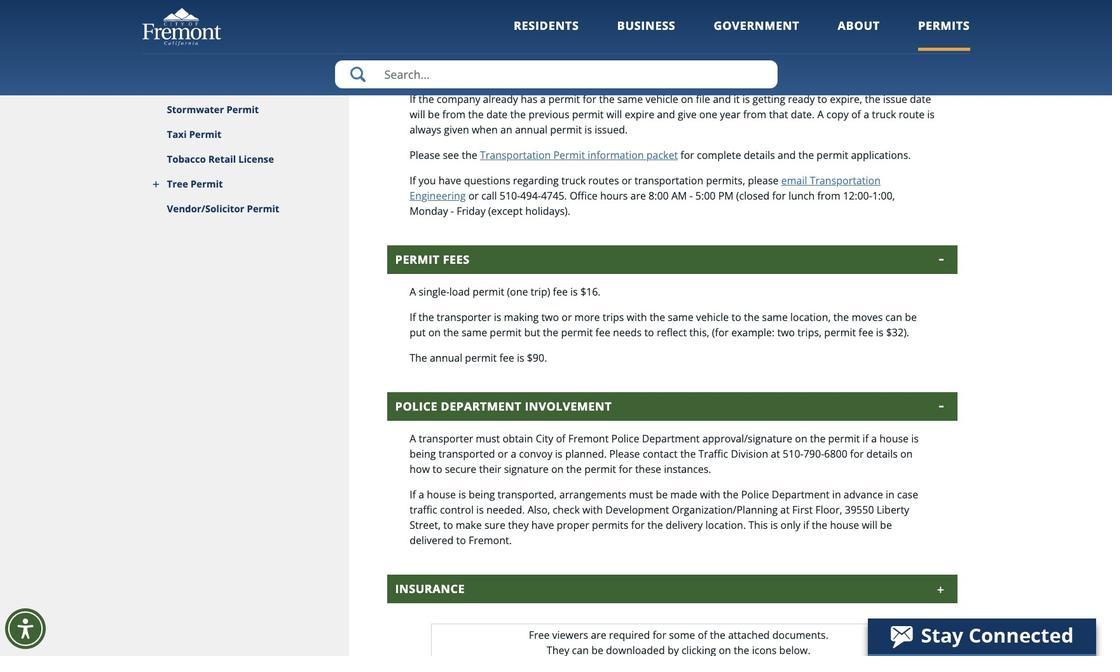 Task type: locate. For each thing, give the bounding box(es) containing it.
ready
[[788, 92, 815, 106]]

1 vertical spatial police
[[611, 432, 639, 446]]

year inside a copy of the state permit is required to go along with our permit. the annual permit is issued, except for the dates, exactly like the state permit. the permit is good for one year (example: 1/20/2006 – 1/19/2007).
[[705, 67, 726, 81]]

a for a single-load permit (one trip) fee is $16.
[[410, 285, 416, 299]]

if inside if a house is being transported, arrangements must be made with the police department in advance in case traffic control is needed. also, check with development organization/planning at first floor, 39550 liberty street, to make sure they have proper permits for the delivery location. this is only if the house will be delivered to fremont.
[[410, 488, 416, 502]]

2 horizontal spatial the
[[723, 51, 741, 65]]

0 horizontal spatial always
[[410, 123, 441, 137]]

1 vertical spatial and
[[657, 107, 675, 121]]

0 horizontal spatial 510-
[[500, 189, 520, 203]]

police inside a transporter must obtain city of fremont police department approval/signature on the permit if a house is being transported or a convoy is planned. please contact the traffic division at 510-790-6800 for details on how to secure their signature on the permit for these instances.
[[611, 432, 639, 446]]

please see the transportation permit information packet for complete details and the permit applications.
[[410, 148, 911, 162]]

with inside if the transporter is making two or more trips with the same vehicle to the same location, the moves can be put on the same permit but the permit fee needs to reflect this, (for example: two trips, permit fee is $32).
[[627, 310, 647, 324]]

1 vertical spatial truck
[[561, 174, 586, 187]]

tobacco
[[167, 153, 206, 165]]

1 horizontal spatial transportation
[[810, 174, 881, 187]]

2 vertical spatial annual
[[430, 351, 462, 365]]

0 vertical spatial two
[[541, 310, 559, 324]]

annual inside if the company already has a permit for the same vehicle on file and it is getting ready to expire, the issue date will be from the date the previous permit will expire and give one year from that date. a copy of a truck route is always given when an annual permit is issued.
[[515, 123, 548, 137]]

2 horizontal spatial department
[[772, 488, 830, 502]]

0 horizontal spatial police
[[395, 399, 438, 414]]

is right this
[[771, 518, 778, 532]]

1 vertical spatial annual
[[515, 123, 548, 137]]

documents.
[[772, 628, 828, 642]]

0 horizontal spatial in
[[832, 488, 841, 502]]

if up put
[[410, 310, 416, 324]]

of
[[444, 51, 453, 65], [851, 107, 861, 121], [556, 432, 566, 446], [698, 628, 707, 642]]

expire,
[[830, 92, 862, 106]]

5:00
[[696, 189, 716, 203]]

insurance
[[395, 581, 465, 596]]

if inside if the company already has a permit for the same vehicle on file and it is getting ready to expire, the issue date will be from the date the previous permit will expire and give one year from that date. a copy of a truck route is always given when an annual permit is issued.
[[410, 92, 416, 106]]

please inside a transporter must obtain city of fremont police department approval/signature on the permit if a house is being transported or a convoy is planned. please contact the traffic division at 510-790-6800 for details on how to secure their signature on the permit for these instances.
[[609, 447, 640, 461]]

has
[[521, 92, 537, 106]]

being inside if a house is being transported, arrangements must be made with the police department in advance in case traffic control is needed. also, check with development organization/planning at first floor, 39550 liberty street, to make sure they have proper permits for the delivery location. this is only if the house will be delivered to fremont.
[[469, 488, 495, 502]]

have down also, at the left bottom
[[531, 518, 554, 532]]

will inside if a house is being transported, arrangements must be made with the police department in advance in case traffic control is needed. also, check with development organization/planning at first floor, 39550 liberty street, to make sure they have proper permits for the delivery location. this is only if the house will be delivered to fremont.
[[862, 518, 877, 532]]

please up these
[[609, 447, 640, 461]]

at inside if a house is being transported, arrangements must be made with the police department in advance in case traffic control is needed. also, check with development organization/planning at first floor, 39550 liberty street, to make sure they have proper permits for the delivery location. this is only if the house will be delivered to fremont.
[[780, 503, 790, 517]]

date up route
[[910, 92, 931, 106]]

go
[[601, 51, 613, 65]]

510- left '6800'
[[783, 447, 804, 461]]

0 vertical spatial 510-
[[500, 189, 520, 203]]

0 vertical spatial issued,
[[437, 26, 470, 40]]

- left friday
[[451, 204, 454, 218]]

to right ready
[[818, 92, 827, 106]]

to down control on the bottom left
[[443, 518, 453, 532]]

vehicle inside if the transporter is making two or more trips with the same vehicle to the same location, the moves can be put on the same permit but the permit fee needs to reflect this, (for example: two trips, permit fee is $32).
[[696, 310, 729, 324]]

transported
[[439, 447, 495, 461]]

on up the case
[[900, 447, 913, 461]]

tree
[[167, 177, 188, 190]]

a up 'traffic'
[[419, 488, 424, 502]]

given
[[444, 123, 469, 137]]

permit. down followed
[[686, 51, 721, 65]]

0 vertical spatial always
[[545, 26, 577, 40]]

always
[[545, 26, 577, 40], [410, 123, 441, 137]]

1 vertical spatial date
[[486, 107, 508, 121]]

same inside if the company already has a permit for the same vehicle on file and it is getting ready to expire, the issue date will be from the date the previous permit will expire and give one year from that date. a copy of a truck route is always given when an annual permit is issued.
[[617, 92, 643, 106]]

1 horizontal spatial please
[[609, 447, 640, 461]]

1 if from the top
[[410, 92, 416, 106]]

0 vertical spatial the
[[723, 51, 741, 65]]

is right it
[[743, 92, 750, 106]]

permit up state
[[501, 51, 533, 65]]

are left 8:00
[[630, 189, 646, 203]]

file
[[696, 92, 710, 106]]

email transportation engineering link
[[410, 174, 881, 203]]

1 horizontal spatial department
[[642, 432, 700, 446]]

fees
[[443, 252, 470, 267]]

letter
[[650, 26, 675, 40]]

0 vertical spatial must
[[476, 432, 500, 446]]

and left it
[[713, 92, 731, 106]]

0 vertical spatial and
[[713, 92, 731, 106]]

that
[[769, 107, 788, 121]]

copy down expire,
[[826, 107, 849, 121]]

along
[[616, 51, 642, 65]]

permit right load
[[473, 285, 504, 299]]

1 horizontal spatial permit.
[[686, 51, 721, 65]]

0 horizontal spatial the
[[410, 351, 427, 365]]

packet
[[647, 148, 678, 162]]

details
[[744, 148, 775, 162], [867, 447, 898, 461]]

development
[[605, 503, 669, 517]]

2 horizontal spatial house
[[880, 432, 909, 446]]

0 horizontal spatial are
[[591, 628, 606, 642]]

will down 39550
[[862, 518, 877, 532]]

truck down issue
[[872, 107, 896, 121]]

0 vertical spatial date
[[910, 92, 931, 106]]

1 vertical spatial vehicle
[[696, 310, 729, 324]]

a inside if the company already has a permit for the same vehicle on file and it is getting ready to expire, the issue date will be from the date the previous permit will expire and give one year from that date. a copy of a truck route is always given when an annual permit is issued.
[[817, 107, 824, 121]]

a inside a copy of the state permit is required to go along with our permit. the annual permit is issued, except for the dates, exactly like the state permit. the permit is good for one year (example: 1/20/2006 – 1/19/2007).
[[410, 51, 416, 65]]

of inside a copy of the state permit is required to go along with our permit. the annual permit is issued, except for the dates, exactly like the state permit. the permit is good for one year (example: 1/20/2006 – 1/19/2007).
[[444, 51, 453, 65]]

tab list
[[387, 0, 957, 603]]

1 horizontal spatial date
[[910, 92, 931, 106]]

0 vertical spatial house
[[880, 432, 909, 446]]

tobacco retail license
[[167, 153, 274, 165]]

permit up 1/20/2006
[[779, 51, 811, 65]]

1 horizontal spatial have
[[531, 518, 554, 532]]

department inside a transporter must obtain city of fremont police department approval/signature on the permit if a house is being transported or a convoy is planned. please contact the traffic division at 510-790-6800 for details on how to secure their signature on the permit for these instances.
[[642, 432, 700, 446]]

0 vertical spatial required
[[545, 51, 586, 65]]

Search text field
[[335, 60, 777, 88]]

office
[[570, 189, 598, 203]]

0 vertical spatial being
[[410, 447, 436, 461]]

tree permit link
[[142, 172, 349, 196]]

required left the some
[[609, 628, 650, 642]]

year up file
[[705, 67, 726, 81]]

2 horizontal spatial annual
[[744, 51, 776, 65]]

0 horizontal spatial details
[[744, 148, 775, 162]]

must up transported
[[476, 432, 500, 446]]

about
[[838, 18, 880, 33]]

details up please on the top
[[744, 148, 775, 162]]

1 vertical spatial permit.
[[540, 67, 574, 81]]

always inside if the company already has a permit for the same vehicle on file and it is getting ready to expire, the issue date will be from the date the previous permit will expire and give one year from that date. a copy of a truck route is always given when an annual permit is issued.
[[410, 123, 441, 137]]

copy
[[419, 51, 441, 65], [826, 107, 849, 121]]

3 if from the top
[[410, 310, 416, 324]]

of inside if the company already has a permit for the same vehicle on file and it is getting ready to expire, the issue date will be from the date the previous permit will expire and give one year from that date. a copy of a truck route is always given when an annual permit is issued.
[[851, 107, 861, 121]]

to right how
[[433, 462, 442, 476]]

or left more
[[562, 310, 572, 324]]

0 horizontal spatial required
[[545, 51, 586, 65]]

fee down moves at the right top of page
[[859, 325, 874, 339]]

2 vertical spatial department
[[772, 488, 830, 502]]

0 vertical spatial if
[[863, 432, 869, 446]]

or inside or call 510-494-4745. office hours are 8:00 am - 5:00 pm (closed for lunch from 12:00-1:00, monday - friday (except holidays).
[[468, 189, 479, 203]]

transportation up 12:00-
[[810, 174, 881, 187]]

at right division
[[771, 447, 780, 461]]

a
[[410, 51, 416, 65], [817, 107, 824, 121], [410, 285, 416, 299], [410, 432, 416, 446]]

be left made
[[656, 488, 668, 502]]

email
[[781, 174, 807, 187]]

permits
[[918, 18, 970, 33]]

for inside or call 510-494-4745. office hours are 8:00 am - 5:00 pm (closed for lunch from 12:00-1:00, monday - friday (except holidays).
[[772, 189, 786, 203]]

0 horizontal spatial transportation
[[480, 148, 551, 162]]

12:00-
[[843, 189, 872, 203]]

check
[[553, 503, 580, 517]]

being down their
[[469, 488, 495, 502]]

taxi permit
[[167, 128, 222, 141]]

0 horizontal spatial from
[[442, 107, 466, 121]]

details up advance
[[867, 447, 898, 461]]

1 vertical spatial copy
[[826, 107, 849, 121]]

0 vertical spatial one
[[684, 67, 702, 81]]

please up you
[[410, 148, 440, 162]]

0 vertical spatial year
[[705, 67, 726, 81]]

transportation permit information packet link
[[480, 148, 678, 162]]

510-
[[500, 189, 520, 203], [783, 447, 804, 461]]

are
[[630, 189, 646, 203], [591, 628, 606, 642]]

residents
[[514, 18, 579, 33]]

tab list containing permit fees
[[387, 0, 957, 603]]

viewers
[[552, 628, 588, 642]]

2 vertical spatial police
[[741, 488, 769, 502]]

is up control on the bottom left
[[459, 488, 466, 502]]

with inside a copy of the state permit is required to go along with our permit. the annual permit is issued, except for the dates, exactly like the state permit. the permit is good for one year (example: 1/20/2006 – 1/19/2007).
[[644, 51, 665, 65]]

permit
[[501, 51, 533, 65], [232, 78, 265, 91], [226, 103, 259, 116], [189, 128, 222, 141], [554, 148, 585, 162], [191, 177, 223, 190], [247, 202, 279, 215], [395, 252, 440, 267]]

copy up dates,
[[419, 51, 441, 65]]

department up contact
[[642, 432, 700, 446]]

permit
[[493, 26, 524, 40], [779, 51, 811, 65], [597, 67, 629, 81], [548, 92, 580, 106], [572, 107, 604, 121], [550, 123, 582, 137], [817, 148, 848, 162], [473, 285, 504, 299], [490, 325, 522, 339], [561, 325, 593, 339], [824, 325, 856, 339], [465, 351, 497, 365], [828, 432, 860, 446], [584, 462, 616, 476]]

0 vertical spatial please
[[410, 148, 440, 162]]

permit down the go
[[597, 67, 629, 81]]

790-
[[804, 447, 824, 461]]

location.
[[706, 518, 746, 532]]

free viewers are required for some of the attached documents.
[[529, 628, 828, 642]]

made
[[670, 488, 697, 502]]

police
[[395, 399, 438, 414], [611, 432, 639, 446], [741, 488, 769, 502]]

police up this
[[741, 488, 769, 502]]

0 vertical spatial copy
[[419, 51, 441, 65]]

from inside or call 510-494-4745. office hours are 8:00 am - 5:00 pm (closed for lunch from 12:00-1:00, monday - friday (except holidays).
[[817, 189, 841, 203]]

in up liberty
[[886, 488, 895, 502]]

0 vertical spatial transporter
[[437, 310, 491, 324]]

special event permit link
[[142, 72, 349, 97]]

the up put
[[419, 310, 434, 324]]

permit. right state
[[540, 67, 574, 81]]

permit down special event permit link
[[226, 103, 259, 116]]

0 vertical spatial department
[[441, 399, 522, 414]]

on inside if the transporter is making two or more trips with the same vehicle to the same location, the moves can be put on the same permit but the permit fee needs to reflect this, (for example: two trips, permit fee is $32).
[[428, 325, 441, 339]]

1 vertical spatial must
[[629, 488, 653, 502]]

with up needs
[[627, 310, 647, 324]]

of down expire,
[[851, 107, 861, 121]]

0 vertical spatial are
[[630, 189, 646, 203]]

have inside if a house is being transported, arrangements must be made with the police department in advance in case traffic control is needed. also, check with development organization/planning at first floor, 39550 liberty street, to make sure they have proper permits for the delivery location. this is only if the house will be delivered to fremont.
[[531, 518, 554, 532]]

0 vertical spatial -
[[690, 189, 693, 203]]

is up state
[[535, 51, 543, 65]]

transporter inside a transporter must obtain city of fremont police department approval/signature on the permit if a house is being transported or a convoy is planned. please contact the traffic division at 510-790-6800 for details on how to secure their signature on the permit for these instances.
[[419, 432, 473, 446]]

a inside a transporter must obtain city of fremont police department approval/signature on the permit if a house is being transported or a convoy is planned. please contact the traffic division at 510-790-6800 for details on how to secure their signature on the permit for these instances.
[[410, 432, 416, 446]]

permit down the previous
[[550, 123, 582, 137]]

transporter down load
[[437, 310, 491, 324]]

this
[[473, 26, 490, 40]]

1 vertical spatial always
[[410, 123, 441, 137]]

issued, up –
[[823, 51, 856, 65]]

2 vertical spatial and
[[778, 148, 796, 162]]

or up friday
[[468, 189, 479, 203]]

if for if the transporter is making two or more trips with the same vehicle to the same location, the moves can be put on the same permit but the permit fee needs to reflect this, (for example: two trips, permit fee is $32).
[[410, 310, 416, 324]]

one inside if the company already has a permit for the same vehicle on file and it is getting ready to expire, the issue date will be from the date the previous permit will expire and give one year from that date. a copy of a truck route is always given when an annual permit is issued.
[[699, 107, 717, 121]]

1 vertical spatial department
[[642, 432, 700, 446]]

for down "email"
[[772, 189, 786, 203]]

attached
[[728, 628, 770, 642]]

2 horizontal spatial police
[[741, 488, 769, 502]]

1 vertical spatial issued,
[[823, 51, 856, 65]]

if inside a transporter must obtain city of fremont police department approval/signature on the permit if a house is being transported or a convoy is planned. please contact the traffic division at 510-790-6800 for details on how to secure their signature on the permit for these instances.
[[863, 432, 869, 446]]

1 vertical spatial transporter
[[419, 432, 473, 446]]

organization/planning
[[672, 503, 778, 517]]

1 in from the left
[[832, 488, 841, 502]]

1 horizontal spatial are
[[630, 189, 646, 203]]

control
[[440, 503, 474, 517]]

$32).
[[886, 325, 909, 339]]

1 vertical spatial if
[[803, 518, 809, 532]]

1 horizontal spatial required
[[609, 628, 650, 642]]

1 vertical spatial have
[[531, 518, 554, 532]]

0 vertical spatial details
[[744, 148, 775, 162]]

permit up police department involvement
[[465, 351, 497, 365]]

1 vertical spatial details
[[867, 447, 898, 461]]

contact
[[643, 447, 678, 461]]

0 horizontal spatial department
[[441, 399, 522, 414]]

4 if from the top
[[410, 488, 416, 502]]

at inside a transporter must obtain city of fremont police department approval/signature on the permit if a house is being transported or a convoy is planned. please contact the traffic division at 510-790-6800 for details on how to secure their signature on the permit for these instances.
[[771, 447, 780, 461]]

of up exactly
[[444, 51, 453, 65]]

city
[[536, 432, 553, 446]]

a for a transporter must obtain city of fremont police department approval/signature on the permit if a house is being transported or a convoy is planned. please contact the traffic division at 510-790-6800 for details on how to secure their signature on the permit for these instances.
[[410, 432, 416, 446]]

same up expire at the right of page
[[617, 92, 643, 106]]

0 horizontal spatial have
[[439, 174, 461, 187]]

required down 'residents' link
[[545, 51, 586, 65]]

event
[[203, 78, 230, 91]]

1 vertical spatial one
[[699, 107, 717, 121]]

the up instances.
[[680, 447, 696, 461]]

one
[[684, 67, 702, 81], [699, 107, 717, 121]]

1 vertical spatial please
[[609, 447, 640, 461]]

please
[[410, 148, 440, 162], [609, 447, 640, 461]]

arrangements
[[559, 488, 626, 502]]

the left 'letter'
[[631, 26, 647, 40]]

first
[[792, 503, 813, 517]]

transportation
[[480, 148, 551, 162], [810, 174, 881, 187]]

0 horizontal spatial if
[[803, 518, 809, 532]]

if inside if the transporter is making two or more trips with the same vehicle to the same location, the moves can be put on the same permit but the permit fee needs to reflect this, (for example: two trips, permit fee is $32).
[[410, 310, 416, 324]]

to down "make"
[[456, 533, 466, 547]]

1 vertical spatial year
[[720, 107, 741, 121]]

is left $90.
[[517, 351, 524, 365]]

house down 39550
[[830, 518, 859, 532]]

0 horizontal spatial vehicle
[[646, 92, 678, 106]]

free
[[529, 628, 550, 642]]

2 if from the top
[[410, 174, 416, 187]]

(one
[[507, 285, 528, 299]]

the up exactly
[[456, 51, 471, 65]]

1 vertical spatial at
[[780, 503, 790, 517]]

a right the date.
[[817, 107, 824, 121]]

regarding
[[513, 174, 559, 187]]

information
[[588, 148, 644, 162]]

police up how
[[395, 399, 438, 414]]

1 horizontal spatial 510-
[[783, 447, 804, 461]]

being inside a transporter must obtain city of fremont police department approval/signature on the permit if a house is being transported or a convoy is planned. please contact the traffic division at 510-790-6800 for details on how to secure their signature on the permit for these instances.
[[410, 447, 436, 461]]

issued, inside a copy of the state permit is required to go along with our permit. the annual permit is issued, except for the dates, exactly like the state permit. the permit is good for one year (example: 1/20/2006 – 1/19/2007).
[[823, 51, 856, 65]]

fremont.
[[469, 533, 512, 547]]

0 horizontal spatial at
[[771, 447, 780, 461]]

0 vertical spatial at
[[771, 447, 780, 461]]

and
[[713, 92, 731, 106], [657, 107, 675, 121], [778, 148, 796, 162]]

in up the floor,
[[832, 488, 841, 502]]

1 vertical spatial being
[[469, 488, 495, 502]]

from down getting
[[743, 107, 766, 121]]

house
[[880, 432, 909, 446], [427, 488, 456, 502], [830, 518, 859, 532]]

some
[[669, 628, 695, 642]]

to right needs
[[644, 325, 654, 339]]

1 horizontal spatial police
[[611, 432, 639, 446]]

510- up (except
[[500, 189, 520, 203]]

see
[[443, 148, 459, 162]]

fee
[[553, 285, 568, 299], [596, 325, 610, 339], [859, 325, 874, 339], [499, 351, 514, 365]]

if down dates,
[[410, 92, 416, 106]]

route
[[899, 107, 925, 121]]

must inside if a house is being transported, arrangements must be made with the police department in advance in case traffic control is needed. also, check with development organization/planning at first floor, 39550 liberty street, to make sure they have proper permits for the delivery location. this is only if the house will be delivered to fremont.
[[629, 488, 653, 502]]

once issued, this permit will always begin with the letter 'a' followed by the number.
[[410, 26, 806, 40]]

0 vertical spatial vehicle
[[646, 92, 678, 106]]

the up when
[[468, 107, 484, 121]]

is left issued.
[[585, 123, 592, 137]]

a left single- at the top of the page
[[410, 285, 416, 299]]

needs
[[613, 325, 642, 339]]

police department involvement
[[395, 399, 612, 414]]

1 horizontal spatial details
[[867, 447, 898, 461]]

1 horizontal spatial being
[[469, 488, 495, 502]]

on right put
[[428, 325, 441, 339]]

from right lunch
[[817, 189, 841, 203]]

0 horizontal spatial -
[[451, 204, 454, 218]]

engineering
[[410, 189, 466, 203]]

permits,
[[706, 174, 745, 187]]

1 horizontal spatial annual
[[515, 123, 548, 137]]

vehicle up (for
[[696, 310, 729, 324]]

2 vertical spatial house
[[830, 518, 859, 532]]

delivered
[[410, 533, 454, 547]]

if for if you have questions regarding truck routes or transportation permits, please
[[410, 174, 416, 187]]

transportation inside email transportation engineering
[[810, 174, 881, 187]]

truck up the office
[[561, 174, 586, 187]]

must up development
[[629, 488, 653, 502]]



Task type: vqa. For each thing, say whether or not it's contained in the screenshot.
right from
yes



Task type: describe. For each thing, give the bounding box(es) containing it.
if a house is being transported, arrangements must be made with the police department in advance in case traffic control is needed. also, check with development organization/planning at first floor, 39550 liberty street, to make sure they have proper permits for the delivery location. this is only if the house will be delivered to fremont.
[[410, 488, 918, 547]]

1 horizontal spatial -
[[690, 189, 693, 203]]

510- inside a transporter must obtain city of fremont police department approval/signature on the permit if a house is being transported or a convoy is planned. please contact the traffic division at 510-790-6800 for details on how to secure their signature on the permit for these instances.
[[783, 447, 804, 461]]

transportation
[[635, 174, 703, 187]]

number.
[[766, 26, 806, 40]]

government
[[714, 18, 800, 33]]

year inside if the company already has a permit for the same vehicle on file and it is getting ready to expire, the issue date will be from the date the previous permit will expire and give one year from that date. a copy of a truck route is always given when an annual permit is issued.
[[720, 107, 741, 121]]

with right begin
[[609, 26, 629, 40]]

0 horizontal spatial date
[[486, 107, 508, 121]]

to inside if the company already has a permit for the same vehicle on file and it is getting ready to expire, the issue date will be from the date the previous permit will expire and give one year from that date. a copy of a truck route is always given when an annual permit is issued.
[[818, 92, 827, 106]]

2 horizontal spatial and
[[778, 148, 796, 162]]

it
[[734, 92, 740, 106]]

the left attached
[[710, 628, 726, 642]]

copy inside if the company already has a permit for the same vehicle on file and it is getting ready to expire, the issue date will be from the date the previous permit will expire and give one year from that date. a copy of a truck route is always given when an annual permit is issued.
[[826, 107, 849, 121]]

police inside if a house is being transported, arrangements must be made with the police department in advance in case traffic control is needed. also, check with development organization/planning at first floor, 39550 liberty street, to make sure they have proper permits for the delivery location. this is only if the house will be delivered to fremont.
[[741, 488, 769, 502]]

permit up '6800'
[[828, 432, 860, 446]]

39550
[[845, 503, 874, 517]]

of right the some
[[698, 628, 707, 642]]

0 vertical spatial transportation
[[480, 148, 551, 162]]

2 in from the left
[[886, 488, 895, 502]]

0 horizontal spatial two
[[541, 310, 559, 324]]

same up reflect
[[668, 310, 694, 324]]

call
[[481, 189, 497, 203]]

tobacco retail license link
[[142, 147, 349, 172]]

the up issued.
[[599, 92, 615, 106]]

for inside if a house is being transported, arrangements must be made with the police department in advance in case traffic control is needed. also, check with development organization/planning at first floor, 39550 liberty street, to make sure they have proper permits for the delivery location. this is only if the house will be delivered to fremont.
[[631, 518, 645, 532]]

permits link
[[918, 18, 970, 51]]

is right "convoy"
[[555, 447, 563, 461]]

stormwater permit link
[[142, 97, 349, 122]]

permit down tree permit link
[[247, 202, 279, 215]]

fee left $90.
[[499, 351, 514, 365]]

0 horizontal spatial and
[[657, 107, 675, 121]]

floor,
[[815, 503, 842, 517]]

0 vertical spatial police
[[395, 399, 438, 414]]

with up organization/planning
[[700, 488, 720, 502]]

a inside if a house is being transported, arrangements must be made with the police department in advance in case traffic control is needed. also, check with development organization/planning at first floor, 39550 liberty street, to make sure they have proper permits for the delivery location. this is only if the house will be delivered to fremont.
[[419, 488, 424, 502]]

to inside a transporter must obtain city of fremont police department approval/signature on the permit if a house is being transported or a convoy is planned. please contact the traffic division at 510-790-6800 for details on how to secure their signature on the permit for these instances.
[[433, 462, 442, 476]]

will up issued.
[[606, 107, 622, 121]]

the up 790-
[[810, 432, 826, 446]]

is left making
[[494, 310, 501, 324]]

trips
[[603, 310, 624, 324]]

they
[[508, 518, 529, 532]]

a right has
[[540, 92, 546, 106]]

vehicle inside if the company already has a permit for the same vehicle on file and it is getting ready to expire, the issue date will be from the date the previous permit will expire and give one year from that date. a copy of a truck route is always given when an annual permit is issued.
[[646, 92, 678, 106]]

permit up stormwater permit link
[[232, 78, 265, 91]]

the right by
[[747, 26, 763, 40]]

fee right trip)
[[553, 285, 568, 299]]

to inside a copy of the state permit is required to go along with our permit. the annual permit is issued, except for the dates, exactly like the state permit. the permit is good for one year (example: 1/20/2006 – 1/19/2007).
[[589, 51, 599, 65]]

510- inside or call 510-494-4745. office hours are 8:00 am - 5:00 pm (closed for lunch from 12:00-1:00, monday - friday (except holidays).
[[500, 189, 520, 203]]

2 vertical spatial the
[[410, 351, 427, 365]]

on up 790-
[[795, 432, 807, 446]]

stay connected image
[[868, 619, 1095, 654]]

the up "email"
[[798, 148, 814, 162]]

if inside if a house is being transported, arrangements must be made with the police department in advance in case traffic control is needed. also, check with development organization/planning at first floor, 39550 liberty street, to make sure they have proper permits for the delivery location. this is only if the house will be delivered to fremont.
[[803, 518, 809, 532]]

special
[[167, 78, 200, 91]]

planned.
[[565, 447, 607, 461]]

how
[[410, 462, 430, 476]]

the up reflect
[[650, 310, 665, 324]]

1 horizontal spatial two
[[777, 325, 795, 339]]

license
[[239, 153, 274, 165]]

the right "but"
[[543, 325, 559, 339]]

traffic
[[410, 503, 437, 517]]

the right like
[[495, 67, 511, 81]]

be inside if the company already has a permit for the same vehicle on file and it is getting ready to expire, the issue date will be from the date the previous permit will expire and give one year from that date. a copy of a truck route is always given when an annual permit is issued.
[[428, 107, 440, 121]]

advance
[[844, 488, 883, 502]]

fee down trips
[[596, 325, 610, 339]]

already
[[483, 92, 518, 106]]

a down obtain
[[511, 447, 516, 461]]

1 horizontal spatial house
[[830, 518, 859, 532]]

the down has
[[510, 107, 526, 121]]

permit up single- at the top of the page
[[395, 252, 440, 267]]

example:
[[731, 325, 775, 339]]

state
[[474, 51, 498, 65]]

'a'
[[678, 26, 688, 40]]

the down dates,
[[419, 92, 434, 106]]

our
[[667, 51, 684, 65]]

about link
[[838, 18, 880, 51]]

for left the some
[[653, 628, 666, 642]]

moves
[[852, 310, 883, 324]]

0 horizontal spatial annual
[[430, 351, 462, 365]]

more
[[575, 310, 600, 324]]

for right except
[[893, 51, 907, 65]]

the annual permit fee is $90.
[[410, 351, 547, 365]]

1 vertical spatial are
[[591, 628, 606, 642]]

if for if a house is being transported, arrangements must be made with the police department in advance in case traffic control is needed. also, check with development organization/planning at first floor, 39550 liberty street, to make sure they have proper permits for the delivery location. this is only if the house will be delivered to fremont.
[[410, 488, 416, 502]]

must inside a transporter must obtain city of fremont police department approval/signature on the permit if a house is being transported or a convoy is planned. please contact the traffic division at 510-790-6800 for details on how to secure their signature on the permit for these instances.
[[476, 432, 500, 446]]

if the transporter is making two or more trips with the same vehicle to the same location, the moves can be put on the same permit but the permit fee needs to reflect this, (for example: two trips, permit fee is $32).
[[410, 310, 917, 339]]

business link
[[617, 18, 676, 51]]

if for if the company already has a permit for the same vehicle on file and it is getting ready to expire, the issue date will be from the date the previous permit will expire and give one year from that date. a copy of a truck route is always given when an annual permit is issued.
[[410, 92, 416, 106]]

1 vertical spatial house
[[427, 488, 456, 502]]

of inside a transporter must obtain city of fremont police department approval/signature on the permit if a house is being transported or a convoy is planned. please contact the traffic division at 510-790-6800 for details on how to secure their signature on the permit for these instances.
[[556, 432, 566, 446]]

but
[[524, 325, 540, 339]]

residents link
[[514, 18, 579, 51]]

be inside if the transporter is making two or more trips with the same vehicle to the same location, the moves can be put on the same permit but the permit fee needs to reflect this, (for example: two trips, permit fee is $32).
[[905, 310, 917, 324]]

permit fees
[[395, 252, 470, 267]]

only
[[781, 518, 801, 532]]

0 horizontal spatial permit.
[[540, 67, 574, 81]]

are inside or call 510-494-4745. office hours are 8:00 am - 5:00 pm (closed for lunch from 12:00-1:00, monday - friday (except holidays).
[[630, 189, 646, 203]]

permit up vendor/solicitor
[[191, 177, 223, 190]]

with down the arrangements
[[582, 503, 603, 517]]

1 horizontal spatial and
[[713, 92, 731, 106]]

for right '6800'
[[850, 447, 864, 461]]

494-
[[520, 189, 541, 203]]

same up the annual permit fee is $90. in the bottom of the page
[[462, 325, 487, 339]]

same up example:
[[762, 310, 788, 324]]

for inside if the company already has a permit for the same vehicle on file and it is getting ready to expire, the issue date will be from the date the previous permit will expire and give one year from that date. a copy of a truck route is always given when an annual permit is issued.
[[583, 92, 596, 106]]

dates,
[[410, 67, 438, 81]]

is up the case
[[911, 432, 919, 446]]

a down 1/19/2007).
[[864, 107, 869, 121]]

for right packet
[[681, 148, 694, 162]]

when
[[472, 123, 498, 137]]

for down our
[[668, 67, 682, 81]]

annual inside a copy of the state permit is required to go along with our permit. the annual permit is issued, except for the dates, exactly like the state permit. the permit is good for one year (example: 1/20/2006 – 1/19/2007).
[[744, 51, 776, 65]]

single-
[[419, 285, 449, 299]]

or call 510-494-4745. office hours are 8:00 am - 5:00 pm (closed for lunch from 12:00-1:00, monday - friday (except holidays).
[[410, 189, 895, 218]]

sure
[[484, 518, 505, 532]]

expire
[[625, 107, 654, 121]]

transporter inside if the transporter is making two or more trips with the same vehicle to the same location, the moves can be put on the same permit but the permit fee needs to reflect this, (for example: two trips, permit fee is $32).
[[437, 310, 491, 324]]

these
[[635, 462, 661, 476]]

the left issue
[[865, 92, 881, 106]]

permit down planned.
[[584, 462, 616, 476]]

permit up 12:00-
[[817, 148, 848, 162]]

is right route
[[927, 107, 935, 121]]

0 vertical spatial have
[[439, 174, 461, 187]]

permit right trips,
[[824, 325, 856, 339]]

except
[[859, 51, 891, 65]]

the down development
[[648, 518, 663, 532]]

their
[[479, 462, 501, 476]]

on down "convoy"
[[551, 462, 564, 476]]

1 horizontal spatial from
[[743, 107, 766, 121]]

secure
[[445, 462, 476, 476]]

location,
[[790, 310, 831, 324]]

trip)
[[531, 285, 550, 299]]

permit up if you have questions regarding truck routes or transportation permits, please at the top
[[554, 148, 585, 162]]

8:00
[[649, 189, 669, 203]]

the up example:
[[744, 310, 760, 324]]

0 horizontal spatial issued,
[[437, 26, 470, 40]]

truck inside if the company already has a permit for the same vehicle on file and it is getting ready to expire, the issue date will be from the date the previous permit will expire and give one year from that date. a copy of a truck route is always given when an annual permit is issued.
[[872, 107, 896, 121]]

involvement
[[525, 399, 612, 414]]

liberty
[[877, 503, 909, 517]]

questions
[[464, 174, 510, 187]]

on inside if the company already has a permit for the same vehicle on file and it is getting ready to expire, the issue date will be from the date the previous permit will expire and give one year from that date. a copy of a truck route is always given when an annual permit is issued.
[[681, 92, 693, 106]]

1 horizontal spatial always
[[545, 26, 577, 40]]

is down along
[[631, 67, 639, 81]]

required inside a copy of the state permit is required to go along with our permit. the annual permit is issued, except for the dates, exactly like the state permit. the permit is good for one year (example: 1/20/2006 – 1/19/2007).
[[545, 51, 586, 65]]

permits
[[592, 518, 629, 532]]

the left moves at the right top of page
[[834, 310, 849, 324]]

is up "make"
[[476, 503, 484, 517]]

or inside if the transporter is making two or more trips with the same vehicle to the same location, the moves can be put on the same permit but the permit fee needs to reflect this, (for example: two trips, permit fee is $32).
[[562, 310, 572, 324]]

(example:
[[728, 67, 775, 81]]

load
[[449, 285, 470, 299]]

1 vertical spatial -
[[451, 204, 454, 218]]

permit down making
[[490, 325, 522, 339]]

make
[[456, 518, 482, 532]]

the down 'permits' link
[[909, 51, 925, 65]]

am
[[671, 189, 687, 203]]

house inside a transporter must obtain city of fremont police department approval/signature on the permit if a house is being transported or a convoy is planned. please contact the traffic division at 510-790-6800 for details on how to secure their signature on the permit for these instances.
[[880, 432, 909, 446]]

permit up the previous
[[548, 92, 580, 106]]

department inside if a house is being transported, arrangements must be made with the police department in advance in case traffic control is needed. also, check with development organization/planning at first floor, 39550 liberty street, to make sure they have proper permits for the delivery location. this is only if the house will be delivered to fremont.
[[772, 488, 830, 502]]

–
[[828, 67, 833, 81]]

to up example:
[[732, 310, 741, 324]]

permit up issued.
[[572, 107, 604, 121]]

is up 1/20/2006
[[813, 51, 821, 65]]

convoy
[[519, 447, 553, 461]]

is left $32).
[[876, 325, 884, 339]]

copy inside a copy of the state permit is required to go along with our permit. the annual permit is issued, except for the dates, exactly like the state permit. the permit is good for one year (example: 1/20/2006 – 1/19/2007).
[[419, 51, 441, 65]]

a up advance
[[871, 432, 877, 446]]

exactly
[[441, 67, 474, 81]]

permit down stormwater permit
[[189, 128, 222, 141]]

previous
[[529, 107, 569, 121]]

0 horizontal spatial truck
[[561, 174, 586, 187]]

the right see
[[462, 148, 477, 162]]

the right put
[[443, 325, 459, 339]]

for left these
[[619, 462, 633, 476]]

getting
[[753, 92, 785, 106]]

one inside a copy of the state permit is required to go along with our permit. the annual permit is issued, except for the dates, exactly like the state permit. the permit is good for one year (example: 1/20/2006 – 1/19/2007).
[[684, 67, 702, 81]]

hours
[[600, 189, 628, 203]]

tree permit
[[167, 177, 223, 190]]

vendor/solicitor
[[167, 202, 244, 215]]

be down liberty
[[880, 518, 892, 532]]

0 vertical spatial permit.
[[686, 51, 721, 65]]

is left $16.
[[570, 285, 578, 299]]

the down the floor,
[[812, 518, 827, 532]]

or inside a transporter must obtain city of fremont police department approval/signature on the permit if a house is being transported or a convoy is planned. please contact the traffic division at 510-790-6800 for details on how to secure their signature on the permit for these instances.
[[498, 447, 508, 461]]

will up state
[[527, 26, 543, 40]]

obtain
[[503, 432, 533, 446]]

permit right this at the top of page
[[493, 26, 524, 40]]

state
[[514, 67, 537, 81]]

details inside a transporter must obtain city of fremont police department approval/signature on the permit if a house is being transported or a convoy is planned. please contact the traffic division at 510-790-6800 for details on how to secure their signature on the permit for these instances.
[[867, 447, 898, 461]]

date.
[[791, 107, 815, 121]]

division
[[731, 447, 768, 461]]

permit down more
[[561, 325, 593, 339]]

please
[[748, 174, 779, 187]]

also,
[[528, 503, 550, 517]]

making
[[504, 310, 539, 324]]

begin
[[580, 26, 606, 40]]

pm
[[718, 189, 734, 203]]

permit inside a copy of the state permit is required to go along with our permit. the annual permit is issued, except for the dates, exactly like the state permit. the permit is good for one year (example: 1/20/2006 – 1/19/2007).
[[501, 51, 533, 65]]

the up organization/planning
[[723, 488, 739, 502]]

$16.
[[581, 285, 601, 299]]

the down planned.
[[566, 462, 582, 476]]

1 vertical spatial required
[[609, 628, 650, 642]]

1 horizontal spatial the
[[577, 67, 594, 81]]

or up hours
[[622, 174, 632, 187]]

business
[[617, 18, 676, 33]]

will down dates,
[[410, 107, 425, 121]]

a for a copy of the state permit is required to go along with our permit. the annual permit is issued, except for the dates, exactly like the state permit. the permit is good for one year (example: 1/20/2006 – 1/19/2007).
[[410, 51, 416, 65]]

government link
[[714, 18, 800, 51]]



